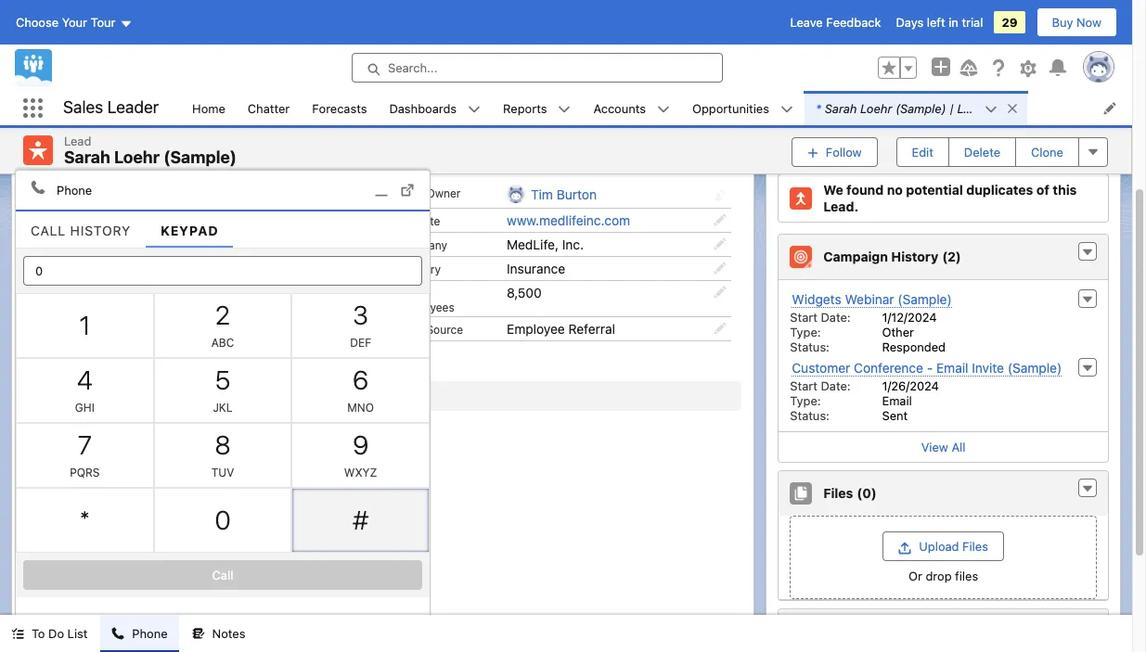 Task type: locate. For each thing, give the bounding box(es) containing it.
(800) down info@salesforce.com link
[[126, 53, 160, 69]]

0 vertical spatial 6389
[[193, 53, 225, 69]]

667- down info@salesforce.com link
[[163, 53, 193, 69]]

chatter right home link
[[248, 101, 290, 116]]

(800) down system
[[156, 285, 190, 301]]

1 vertical spatial *
[[80, 505, 90, 535]]

0 vertical spatial tim
[[531, 187, 553, 202]]

(sample) up phone link
[[164, 148, 237, 167]]

your right for
[[676, 50, 702, 65]]

1 up 4
[[79, 310, 90, 340]]

2 start from the top
[[790, 379, 818, 394]]

start down widgets
[[790, 310, 818, 325]]

start down customer
[[790, 379, 818, 394]]

2 type: from the top
[[790, 394, 821, 409]]

1 down system
[[147, 285, 153, 301]]

text default image inside "related" "tab panel"
[[1081, 483, 1094, 496]]

1 status: from the top
[[790, 340, 830, 355]]

system
[[147, 237, 191, 253]]

1 vertical spatial tim
[[171, 623, 193, 639]]

0 vertical spatial status:
[[790, 340, 830, 355]]

1 vertical spatial burton
[[197, 623, 237, 639]]

6389
[[193, 53, 225, 69], [223, 285, 256, 301], [223, 321, 256, 337]]

667- for employee referral
[[194, 321, 223, 337]]

lead inside lead sarah loehr (sample)
[[64, 134, 91, 149]]

0 horizontal spatial loehr
[[114, 148, 160, 167]]

phone right by
[[132, 627, 168, 641]]

4
[[77, 364, 93, 395]]

view all link
[[779, 432, 1108, 462]]

email down the title
[[38, 263, 66, 277]]

york,
[[177, 439, 208, 455]]

jones
[[175, 423, 211, 439]]

in
[[949, 15, 959, 30]]

0 horizontal spatial sarah
[[64, 148, 110, 167]]

1 horizontal spatial tim burton
[[531, 187, 597, 202]]

list
[[181, 91, 1132, 125]]

opportunities list item
[[681, 91, 805, 125]]

abc
[[211, 336, 234, 350]]

medlife,
[[507, 237, 559, 253]]

* button
[[16, 488, 154, 553]]

1 vertical spatial loehr
[[114, 148, 160, 167]]

0 horizontal spatial new
[[147, 439, 174, 455]]

0 vertical spatial address
[[55, 388, 104, 404]]

of right no.
[[419, 287, 430, 301]]

activity link
[[34, 129, 84, 166]]

0 vertical spatial burton
[[557, 187, 597, 202]]

0 vertical spatial tim burton
[[531, 187, 597, 202]]

company
[[398, 239, 447, 253]]

(800)
[[126, 53, 160, 69], [156, 285, 190, 301], [156, 321, 190, 337]]

or drop files
[[909, 569, 979, 584]]

0 vertical spatial start date:
[[790, 310, 851, 325]]

date: down widgets
[[821, 310, 851, 325]]

2
[[215, 299, 230, 330]]

1 (800) 667-6389 down system administrator
[[147, 285, 256, 301]]

customer conference - email invite (sample)
[[792, 360, 1062, 376]]

,
[[239, 621, 246, 637]]

2 horizontal spatial loehr
[[861, 101, 892, 116]]

1 vertical spatial date:
[[821, 379, 851, 394]]

of inside 'we found no potential duplicates of this lead.'
[[1037, 182, 1050, 198]]

6389 down the administrator
[[223, 285, 256, 301]]

0 horizontal spatial tim burton link
[[171, 623, 237, 640]]

call
[[31, 222, 66, 238]]

8,500
[[507, 285, 542, 301]]

loehr down leader at the left top of the page
[[114, 148, 160, 167]]

address information
[[55, 388, 176, 404]]

tim up 'www.medlifeinc.com'
[[531, 187, 553, 202]]

0 horizontal spatial tim burton
[[171, 623, 237, 639]]

1 (800) 667-6389 down info@salesforce.com link
[[117, 53, 225, 69]]

tab list
[[23, 129, 743, 166]]

text default image inside list item
[[1006, 102, 1019, 115]]

667- for 8,500
[[194, 285, 223, 301]]

tim burton link up www.medlifeinc.com link on the top of page
[[531, 187, 597, 203]]

status: up customer
[[790, 340, 830, 355]]

lead for source
[[398, 323, 423, 337]]

0 horizontal spatial of
[[419, 287, 430, 301]]

edit address image
[[354, 424, 367, 437]]

invite
[[972, 360, 1004, 376]]

1 (800) 667-6389 link down system administrator
[[147, 285, 256, 301]]

other
[[882, 325, 914, 340]]

start date: down customer
[[790, 379, 851, 394]]

2 status: from the top
[[790, 409, 830, 423]]

lead
[[957, 101, 985, 116], [64, 134, 91, 149], [38, 187, 63, 201], [398, 187, 423, 201], [398, 323, 423, 337]]

* inside button
[[80, 505, 90, 535]]

sarah
[[825, 101, 857, 116], [64, 148, 110, 167], [147, 213, 182, 228]]

tim burton link left ,
[[171, 623, 237, 640]]

0 vertical spatial text default image
[[31, 180, 45, 195]]

1 (800) 667-6389 up cold
[[147, 321, 256, 337]]

status: for widgets webinar (sample)
[[790, 340, 830, 355]]

your down make on the top right of page
[[585, 69, 610, 84]]

* down pqrs at left bottom
[[80, 505, 90, 535]]

you
[[961, 50, 982, 65]]

files left (0)
[[824, 486, 853, 502]]

tab panel inside phone dialog
[[16, 248, 430, 614]]

2 start date: from the top
[[790, 379, 851, 394]]

Enter phone number... text field
[[23, 256, 422, 286]]

we found no potential duplicates of this lead.
[[824, 182, 1077, 214]]

1 vertical spatial (800)
[[156, 285, 190, 301]]

forecasts link
[[301, 91, 378, 125]]

6389 for 8,500
[[223, 285, 256, 301]]

0 horizontal spatial files
[[824, 486, 853, 502]]

chatter
[[248, 101, 290, 116], [201, 139, 251, 156]]

loehr inside lead sarah loehr (sample)
[[114, 148, 160, 167]]

0 vertical spatial 1 (800) 667-6389 link
[[104, 53, 225, 69]]

accounts link
[[582, 91, 657, 125]]

of left this
[[1037, 182, 1050, 198]]

0 vertical spatial of
[[1037, 182, 1050, 198]]

1 vertical spatial tim burton link
[[171, 623, 237, 640]]

of inside no. of employees
[[419, 287, 430, 301]]

choose your tour
[[16, 15, 116, 30]]

2 vertical spatial 6389
[[223, 321, 256, 337]]

lead up "name"
[[38, 187, 63, 201]]

tim left "notes"
[[171, 623, 193, 639]]

2 vertical spatial (800)
[[156, 321, 190, 337]]

tim burton
[[531, 187, 597, 202], [171, 623, 237, 639]]

1 vertical spatial tim burton
[[171, 623, 237, 639]]

2 horizontal spatial sarah
[[825, 101, 857, 116]]

contact
[[645, 32, 689, 47]]

sarah up status
[[64, 148, 110, 167]]

1 date: from the top
[[821, 310, 851, 325]]

2 vertical spatial loehr
[[185, 213, 219, 228]]

lead status
[[38, 187, 100, 201]]

tim for by
[[171, 623, 193, 639]]

start
[[790, 310, 818, 325], [790, 379, 818, 394]]

address for address information
[[55, 388, 104, 404]]

phone inside button
[[132, 627, 168, 641]]

phone up "name"
[[57, 183, 92, 198]]

1 start date: from the top
[[790, 310, 851, 325]]

lead right '|'
[[957, 101, 985, 116]]

1 vertical spatial 6389
[[223, 285, 256, 301]]

1 button
[[16, 293, 154, 358]]

text default image
[[31, 180, 45, 195], [1081, 483, 1094, 496]]

0 vertical spatial loehr
[[861, 101, 892, 116]]

tab panel containing 2
[[16, 248, 430, 614]]

0 vertical spatial start
[[790, 310, 818, 325]]

1 vertical spatial of
[[419, 287, 430, 301]]

0 vertical spatial date:
[[821, 310, 851, 325]]

sarah inside list item
[[825, 101, 857, 116]]

0 horizontal spatial *
[[80, 505, 90, 535]]

edit mobile image
[[354, 322, 367, 335]]

1 horizontal spatial your
[[676, 50, 702, 65]]

burton left ,
[[197, 623, 237, 639]]

1 horizontal spatial tim
[[531, 187, 553, 202]]

chatter inside list
[[248, 101, 290, 116]]

0 vertical spatial tim burton link
[[531, 187, 597, 203]]

0 vertical spatial chatter
[[248, 101, 290, 116]]

rating
[[38, 347, 72, 361]]

1 up cold
[[147, 321, 153, 337]]

(800) for employee referral
[[156, 321, 190, 337]]

dashboards
[[389, 101, 457, 116]]

type: down widgets
[[790, 325, 821, 340]]

lead for owner
[[398, 187, 423, 201]]

29
[[1002, 15, 1018, 30]]

tim burton up www.medlifeinc.com link on the top of page
[[531, 187, 597, 202]]

667- down system administrator
[[194, 285, 223, 301]]

address for address
[[38, 425, 81, 439]]

loehr for sarah loehr (sample) | lead
[[861, 101, 892, 116]]

6389 up home link
[[193, 53, 225, 69]]

address inside address information dropdown button
[[55, 388, 104, 404]]

pqrs
[[70, 466, 100, 479]]

1 vertical spatial chatter
[[201, 139, 251, 156]]

out?
[[1021, 50, 1046, 65]]

(800) up cold
[[156, 321, 190, 337]]

1 horizontal spatial sarah
[[147, 213, 182, 228]]

loehr down many
[[861, 101, 892, 116]]

1 vertical spatial start date:
[[790, 379, 851, 394]]

1 (800) 667-6389 for employee referral
[[147, 321, 256, 337]]

tim
[[531, 187, 553, 202], [171, 623, 193, 639]]

phone
[[27, 53, 60, 67], [57, 183, 92, 198], [38, 287, 71, 301], [132, 627, 168, 641]]

(for
[[759, 50, 783, 65]]

date: down customer
[[821, 379, 851, 394]]

list
[[67, 627, 88, 641]]

details
[[118, 139, 168, 156]]

lead sarah loehr (sample)
[[64, 134, 237, 167]]

example,
[[786, 50, 838, 65]]

7
[[78, 429, 92, 460]]

accounts
[[594, 101, 646, 116]]

we
[[824, 182, 844, 198]]

0 vertical spatial sarah
[[825, 101, 857, 116]]

type: down customer
[[790, 394, 821, 409]]

keypad link
[[146, 211, 233, 247]]

related tab panel
[[778, 166, 1109, 653]]

lead owner
[[398, 187, 461, 201]]

sarah up follow
[[825, 101, 857, 116]]

1 horizontal spatial *
[[816, 101, 821, 116]]

1 vertical spatial text default image
[[1081, 483, 1094, 496]]

0 vertical spatial (800)
[[126, 53, 160, 69]]

view
[[921, 440, 949, 455]]

burton up www.medlifeinc.com link on the top of page
[[557, 187, 597, 202]]

# button
[[292, 488, 430, 553]]

1 vertical spatial 667-
[[194, 285, 223, 301]]

0 horizontal spatial burton
[[197, 623, 237, 639]]

chatter down home link
[[201, 139, 251, 156]]

(sample) up the administrator
[[223, 213, 277, 228]]

1 up sales leader
[[117, 53, 123, 69]]

lead down employees
[[398, 323, 423, 337]]

list item
[[805, 91, 1027, 125]]

(sample) right invite
[[1008, 360, 1062, 376]]

1 start from the top
[[790, 310, 818, 325]]

1 (800) 667-6389 link up cold
[[147, 321, 256, 337]]

chatter inside tab list
[[201, 139, 251, 156]]

mno
[[347, 401, 374, 415]]

1 horizontal spatial of
[[1037, 182, 1050, 198]]

1 vertical spatial status:
[[790, 409, 830, 423]]

source
[[426, 323, 463, 337]]

plan
[[629, 50, 653, 65]]

1 vertical spatial 1 (800) 667-6389 link
[[147, 285, 256, 301]]

chatter link right home
[[237, 91, 301, 125]]

notes
[[212, 627, 245, 641]]

1 horizontal spatial text default image
[[1081, 483, 1094, 496]]

tim burton left ,
[[171, 623, 237, 639]]

loehr for sarah loehr (sample)
[[114, 148, 160, 167]]

sarah up system
[[147, 213, 182, 228]]

sarah for sarah loehr (sample) | lead
[[825, 101, 857, 116]]

0 vertical spatial *
[[816, 101, 821, 116]]

0 vertical spatial chatter link
[[237, 91, 301, 125]]

1 vertical spatial sarah
[[64, 148, 110, 167]]

list item containing *
[[805, 91, 1027, 125]]

6389 up 5
[[223, 321, 256, 337]]

1 (800) 667-6389 link for 8,500
[[147, 285, 256, 301]]

search... button
[[352, 53, 723, 83]]

burton for lead owner
[[557, 187, 597, 202]]

1 (800) 667-6389 link for employee referral
[[147, 321, 256, 337]]

loehr up system administrator
[[185, 213, 219, 228]]

edit company image
[[714, 238, 727, 251]]

their
[[616, 32, 642, 47]]

2 date: from the top
[[821, 379, 851, 394]]

0 vertical spatial 667-
[[163, 53, 193, 69]]

lead up website
[[398, 187, 423, 201]]

tim burton link for by
[[171, 623, 237, 640]]

sales
[[63, 98, 103, 117]]

1 inside 1 button
[[79, 310, 90, 340]]

inc.
[[562, 237, 584, 253]]

2 vertical spatial 667-
[[194, 321, 223, 337]]

chatter link down home link
[[201, 129, 251, 166]]

1 type: from the top
[[790, 325, 821, 340]]

0 horizontal spatial tim
[[171, 623, 193, 639]]

text default image
[[1006, 102, 1019, 115], [468, 103, 481, 116], [558, 103, 571, 116], [1081, 246, 1094, 259], [11, 628, 24, 641], [112, 628, 125, 641], [192, 628, 205, 641]]

text default image inside notes button
[[192, 628, 205, 641]]

1 horizontal spatial tim burton link
[[531, 187, 597, 203]]

(sample) up 1/12/2024
[[898, 292, 952, 307]]

dashboards list item
[[378, 91, 492, 125]]

tab list containing activity
[[23, 129, 743, 166]]

1 vertical spatial 1 (800) 667-6389
[[147, 285, 256, 301]]

1 horizontal spatial new
[[211, 439, 238, 455]]

potential
[[906, 182, 963, 198]]

start date: down widgets
[[790, 310, 851, 325]]

1 vertical spatial your
[[585, 69, 610, 84]]

(sample) left '|'
[[896, 101, 946, 116]]

6389 for employee referral
[[223, 321, 256, 337]]

* for *
[[80, 505, 90, 535]]

1 (800) 667-6389 link down info@salesforce.com link
[[104, 53, 225, 69]]

many
[[870, 50, 901, 65]]

0 horizontal spatial text default image
[[31, 180, 45, 195]]

tab panel
[[16, 248, 430, 614]]

dashboards link
[[378, 91, 468, 125]]

0 vertical spatial files
[[824, 486, 853, 502]]

leader
[[107, 98, 159, 117]]

1 horizontal spatial files
[[963, 539, 988, 554]]

1 vertical spatial start
[[790, 379, 818, 394]]

call button
[[23, 560, 422, 590]]

2 new from the left
[[211, 439, 238, 455]]

lead down sales
[[64, 134, 91, 149]]

home
[[192, 101, 225, 116]]

1 vertical spatial address
[[38, 425, 81, 439]]

2 vertical spatial 1 (800) 667-6389 link
[[147, 321, 256, 337]]

sarah inside lead sarah loehr (sample)
[[64, 148, 110, 167]]

group
[[878, 57, 917, 79]]

start for customer conference - email invite (sample)
[[790, 379, 818, 394]]

1 horizontal spatial burton
[[557, 187, 597, 202]]

start date:
[[790, 310, 851, 325], [790, 379, 851, 394]]

edit industry image
[[714, 262, 727, 275]]

0 vertical spatial type:
[[790, 325, 821, 340]]

date: for customer
[[821, 379, 851, 394]]

status: down customer
[[790, 409, 830, 423]]

call history
[[31, 222, 131, 238]]

1 vertical spatial files
[[963, 539, 988, 554]]

address down ghi
[[38, 425, 81, 439]]

loehr inside list item
[[861, 101, 892, 116]]

2 vertical spatial 1 (800) 667-6389
[[147, 321, 256, 337]]

address down the rating
[[55, 388, 104, 404]]

667-
[[163, 53, 193, 69], [194, 285, 223, 301], [194, 321, 223, 337]]

email
[[27, 25, 55, 39], [38, 263, 66, 277], [937, 360, 969, 376], [882, 394, 912, 409]]

no. of employees
[[398, 287, 455, 315]]

pitch?)
[[614, 69, 653, 84]]

667- up 5
[[194, 321, 223, 337]]

accounts list item
[[582, 91, 681, 125]]

your
[[62, 15, 87, 30]]

files up files
[[963, 539, 988, 554]]

lead for status
[[38, 187, 63, 201]]

0 vertical spatial your
[[676, 50, 702, 65]]

edit phone image
[[354, 286, 367, 299]]

address
[[55, 388, 104, 404], [38, 425, 81, 439]]

1 vertical spatial type:
[[790, 394, 821, 409]]

start date: for customer
[[790, 379, 851, 394]]

* up related at the right top of the page
[[816, 101, 821, 116]]



Task type: describe. For each thing, give the bounding box(es) containing it.
tim burton for lead owner
[[531, 187, 597, 202]]

edit website image
[[714, 214, 727, 227]]

edit rating image
[[354, 346, 367, 359]]

all
[[952, 440, 966, 455]]

9/28/2023, 12:04 pm
[[147, 621, 350, 653]]

2 vertical spatial sarah
[[147, 213, 182, 228]]

edit no. of employees image
[[714, 286, 727, 299]]

responded
[[882, 340, 946, 355]]

start date: for widgets
[[790, 310, 851, 325]]

start for widgets webinar (sample)
[[790, 310, 818, 325]]

files
[[955, 569, 979, 584]]

text default image inside phone button
[[112, 628, 125, 641]]

tim burton link for owner
[[531, 187, 597, 203]]

4 ghi
[[75, 364, 95, 415]]

phone inside dialog
[[57, 183, 92, 198]]

* for * sarah loehr (sample) | lead
[[816, 101, 821, 116]]

how
[[841, 50, 867, 65]]

list containing home
[[181, 91, 1132, 125]]

edit lead source image
[[714, 322, 727, 335]]

jkl
[[213, 401, 233, 415]]

leave feedback
[[790, 15, 881, 30]]

edit title image
[[354, 238, 367, 251]]

save their contact information to the lead record make a plan for your outreach (for example, how many times will you reach out? what's your pitch?)
[[585, 32, 1089, 84]]

text default image inside dashboards list item
[[468, 103, 481, 116]]

notes button
[[181, 615, 257, 653]]

follow button
[[792, 137, 878, 167]]

lead image
[[23, 136, 53, 165]]

drop
[[926, 569, 952, 584]]

employees
[[398, 301, 455, 315]]

email down 'conference'
[[882, 394, 912, 409]]

lead.
[[824, 198, 859, 214]]

call history link
[[16, 211, 146, 247]]

upload
[[919, 539, 959, 554]]

type: for customer conference - email invite (sample)
[[790, 394, 821, 409]]

edit
[[912, 145, 934, 159]]

8 tuv
[[211, 429, 234, 479]]

9
[[353, 429, 369, 460]]

1 horizontal spatial loehr
[[185, 213, 219, 228]]

avenue
[[214, 423, 258, 439]]

1 new from the left
[[147, 439, 174, 455]]

related link
[[789, 129, 844, 166]]

0 button
[[154, 488, 292, 553]]

this
[[1053, 182, 1077, 198]]

(800) for 8,500
[[156, 285, 190, 301]]

5
[[215, 364, 230, 395]]

campaign history (2)
[[824, 249, 961, 265]]

phone button
[[101, 615, 179, 653]]

lead inside list item
[[957, 101, 985, 116]]

united
[[147, 455, 187, 471]]

one jones avenue new york, new york 10010 united states
[[147, 423, 307, 471]]

tim burton for created by
[[171, 623, 237, 639]]

medlife, inc.
[[507, 237, 584, 253]]

website
[[398, 215, 440, 228]]

date: for widgets
[[821, 310, 851, 325]]

(sample) inside list item
[[896, 101, 946, 116]]

#
[[353, 505, 369, 535]]

(2)
[[942, 249, 961, 265]]

duplicates
[[967, 182, 1034, 198]]

keypad
[[161, 222, 219, 238]]

cold
[[147, 345, 175, 361]]

phone dialog
[[15, 170, 431, 615]]

tour
[[91, 15, 116, 30]]

3 def
[[350, 299, 371, 350]]

(sample) inside lead sarah loehr (sample)
[[164, 148, 237, 167]]

ghi
[[75, 401, 95, 415]]

industry
[[398, 263, 441, 277]]

status
[[67, 187, 100, 201]]

activity
[[34, 139, 84, 156]]

created
[[38, 623, 80, 637]]

phone down the title
[[38, 287, 71, 301]]

0
[[215, 505, 231, 535]]

name
[[38, 215, 69, 228]]

to do list button
[[0, 615, 99, 653]]

info@salesforce.com link
[[104, 25, 229, 41]]

edit name image
[[354, 214, 367, 227]]

owner
[[426, 187, 461, 201]]

1 (800) 667-6389 for 8,500
[[147, 285, 256, 301]]

6
[[353, 364, 369, 395]]

email right -
[[937, 360, 969, 376]]

home link
[[181, 91, 237, 125]]

0 vertical spatial 1 (800) 667-6389
[[117, 53, 225, 69]]

text default image inside 'reports' list item
[[558, 103, 571, 116]]

sarah for sarah loehr (sample)
[[64, 148, 110, 167]]

lead source
[[398, 323, 463, 337]]

tuv
[[211, 466, 234, 479]]

no.
[[398, 287, 416, 301]]

0 horizontal spatial your
[[585, 69, 610, 84]]

opportunities
[[692, 101, 769, 116]]

status: for customer conference - email invite (sample)
[[790, 409, 830, 423]]

1 vertical spatial chatter link
[[201, 129, 251, 166]]

7 pqrs
[[70, 429, 100, 479]]

do
[[48, 627, 64, 641]]

reach
[[985, 50, 1017, 65]]

text default image inside "related" "tab panel"
[[1081, 246, 1094, 259]]

left
[[927, 15, 946, 30]]

phone down choose
[[27, 53, 60, 67]]

text default image inside phone link
[[31, 180, 45, 195]]

buy
[[1052, 15, 1073, 30]]

york
[[241, 439, 268, 455]]

type: for widgets webinar (sample)
[[790, 325, 821, 340]]

feedback
[[826, 15, 881, 30]]

title
[[38, 239, 61, 253]]

1/26/2024
[[882, 379, 939, 394]]

* sarah loehr (sample) | lead
[[816, 101, 985, 116]]

call
[[212, 568, 233, 583]]

view all
[[921, 440, 966, 455]]

reports list item
[[492, 91, 582, 125]]

email left your
[[27, 25, 55, 39]]

buy now button
[[1036, 7, 1118, 37]]

10010
[[271, 439, 307, 455]]

info@salesforce.com
[[104, 25, 229, 41]]

choose your tour button
[[15, 7, 133, 37]]

text default image inside 'to do list' button
[[11, 628, 24, 641]]

days left in trial
[[896, 15, 983, 30]]

search...
[[388, 60, 438, 75]]

details link
[[118, 129, 168, 166]]

times
[[904, 50, 936, 65]]

by
[[83, 623, 96, 637]]

information
[[692, 32, 758, 47]]

choose
[[16, 15, 59, 30]]

def
[[350, 336, 371, 350]]

lead for sarah
[[64, 134, 91, 149]]

sales leader
[[63, 98, 159, 117]]

upload files
[[919, 539, 988, 554]]

burton for created by
[[197, 623, 237, 639]]

employee referral
[[507, 321, 615, 337]]

tim for owner
[[531, 187, 553, 202]]

www.medlifeinc.com link
[[507, 213, 630, 228]]

delete
[[964, 145, 1001, 159]]



Task type: vqa. For each thing, say whether or not it's contained in the screenshot.
3
yes



